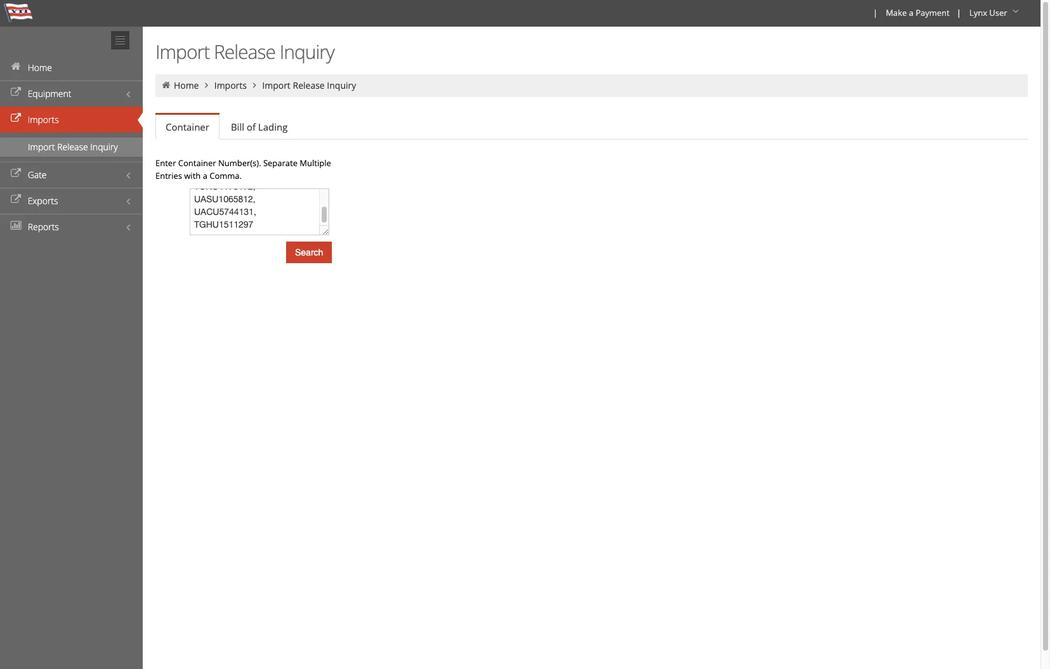 Task type: locate. For each thing, give the bounding box(es) containing it.
release
[[214, 39, 276, 65], [293, 79, 325, 91], [57, 141, 88, 153]]

a inside the enter container number(s).  separate multiple entries with a comma.
[[203, 170, 208, 182]]

1 vertical spatial a
[[203, 170, 208, 182]]

2 external link image from the top
[[10, 114, 22, 123]]

0 horizontal spatial import release inquiry link
[[0, 138, 143, 157]]

1 vertical spatial import release inquiry link
[[0, 138, 143, 157]]

a right 'with'
[[203, 170, 208, 182]]

1 vertical spatial import
[[262, 79, 291, 91]]

0 vertical spatial a
[[910, 7, 914, 18]]

1 horizontal spatial a
[[910, 7, 914, 18]]

home image
[[10, 62, 22, 71], [161, 81, 172, 90]]

import
[[156, 39, 210, 65], [262, 79, 291, 91], [28, 141, 55, 153]]

angle right image
[[201, 81, 212, 90], [249, 81, 260, 90]]

0 vertical spatial external link image
[[10, 88, 22, 97]]

external link image inside imports link
[[10, 114, 22, 123]]

0 vertical spatial import
[[156, 39, 210, 65]]

| left make
[[874, 7, 878, 18]]

home up equipment
[[28, 62, 52, 74]]

1 vertical spatial container
[[178, 157, 216, 169]]

of
[[247, 121, 256, 133]]

0 vertical spatial home
[[28, 62, 52, 74]]

external link image down the equipment link
[[10, 114, 22, 123]]

angle down image
[[1010, 7, 1023, 16]]

2 angle right image from the left
[[249, 81, 260, 90]]

angle right image up container link
[[201, 81, 212, 90]]

import release inquiry
[[156, 39, 334, 65], [262, 79, 356, 91], [28, 141, 118, 153]]

|
[[874, 7, 878, 18], [957, 7, 962, 18]]

0 horizontal spatial imports link
[[0, 107, 143, 133]]

0 vertical spatial imports link
[[214, 79, 247, 91]]

0 horizontal spatial a
[[203, 170, 208, 182]]

bar chart image
[[10, 222, 22, 230]]

reports
[[28, 221, 59, 233]]

imports down equipment
[[28, 114, 59, 126]]

bill
[[231, 121, 244, 133]]

external link image left equipment
[[10, 88, 22, 97]]

external link image inside the equipment link
[[10, 88, 22, 97]]

1 external link image from the top
[[10, 88, 22, 97]]

home image up the equipment link
[[10, 62, 22, 71]]

2 | from the left
[[957, 7, 962, 18]]

0 vertical spatial import release inquiry
[[156, 39, 334, 65]]

angle right image up of
[[249, 81, 260, 90]]

0 horizontal spatial |
[[874, 7, 878, 18]]

1 horizontal spatial release
[[214, 39, 276, 65]]

external link image for equipment
[[10, 88, 22, 97]]

imports link up bill
[[214, 79, 247, 91]]

external link image
[[10, 88, 22, 97], [10, 114, 22, 123], [10, 170, 22, 178]]

0 vertical spatial release
[[214, 39, 276, 65]]

container up 'with'
[[178, 157, 216, 169]]

imports link
[[214, 79, 247, 91], [0, 107, 143, 133]]

3 external link image from the top
[[10, 170, 22, 178]]

| left lynx
[[957, 7, 962, 18]]

2 vertical spatial external link image
[[10, 170, 22, 178]]

1 horizontal spatial import release inquiry link
[[262, 79, 356, 91]]

home image up container link
[[161, 81, 172, 90]]

home link up container link
[[174, 79, 199, 91]]

imports
[[214, 79, 247, 91], [28, 114, 59, 126]]

lading
[[258, 121, 288, 133]]

1 horizontal spatial import
[[156, 39, 210, 65]]

external link image
[[10, 196, 22, 204]]

1 vertical spatial release
[[293, 79, 325, 91]]

home up container link
[[174, 79, 199, 91]]

import release inquiry link
[[262, 79, 356, 91], [0, 138, 143, 157]]

external link image left gate
[[10, 170, 22, 178]]

1 horizontal spatial home image
[[161, 81, 172, 90]]

None text field
[[190, 189, 330, 236]]

2 vertical spatial release
[[57, 141, 88, 153]]

home link up equipment
[[0, 55, 143, 81]]

1 vertical spatial external link image
[[10, 114, 22, 123]]

1 vertical spatial home
[[174, 79, 199, 91]]

make a payment link
[[881, 0, 955, 27]]

external link image inside gate link
[[10, 170, 22, 178]]

0 horizontal spatial angle right image
[[201, 81, 212, 90]]

0 vertical spatial home image
[[10, 62, 22, 71]]

make
[[886, 7, 907, 18]]

1 horizontal spatial home
[[174, 79, 199, 91]]

1 vertical spatial home image
[[161, 81, 172, 90]]

gate
[[28, 169, 47, 181]]

imports up bill
[[214, 79, 247, 91]]

1 vertical spatial imports link
[[0, 107, 143, 133]]

1 vertical spatial imports
[[28, 114, 59, 126]]

2 horizontal spatial release
[[293, 79, 325, 91]]

container
[[166, 121, 209, 133], [178, 157, 216, 169]]

a right make
[[910, 7, 914, 18]]

0 horizontal spatial home
[[28, 62, 52, 74]]

inquiry
[[280, 39, 334, 65], [327, 79, 356, 91], [90, 141, 118, 153]]

container inside the enter container number(s).  separate multiple entries with a comma.
[[178, 157, 216, 169]]

1 horizontal spatial imports link
[[214, 79, 247, 91]]

1 horizontal spatial |
[[957, 7, 962, 18]]

1 horizontal spatial imports
[[214, 79, 247, 91]]

0 horizontal spatial home image
[[10, 62, 22, 71]]

home link
[[0, 55, 143, 81], [174, 79, 199, 91]]

a
[[910, 7, 914, 18], [203, 170, 208, 182]]

2 vertical spatial import
[[28, 141, 55, 153]]

0 vertical spatial import release inquiry link
[[262, 79, 356, 91]]

imports link down equipment
[[0, 107, 143, 133]]

import release inquiry link up lading
[[262, 79, 356, 91]]

import release inquiry link up gate link
[[0, 138, 143, 157]]

home
[[28, 62, 52, 74], [174, 79, 199, 91]]

1 vertical spatial import release inquiry
[[262, 79, 356, 91]]

1 horizontal spatial angle right image
[[249, 81, 260, 90]]

container up enter
[[166, 121, 209, 133]]

entries
[[156, 170, 182, 182]]

multiple
[[300, 157, 331, 169]]

exports link
[[0, 188, 143, 214]]



Task type: describe. For each thing, give the bounding box(es) containing it.
equipment link
[[0, 81, 143, 107]]

enter container number(s).  separate multiple entries with a comma.
[[156, 157, 331, 182]]

with
[[184, 170, 201, 182]]

search
[[295, 248, 323, 258]]

gate link
[[0, 162, 143, 188]]

1 | from the left
[[874, 7, 878, 18]]

2 vertical spatial inquiry
[[90, 141, 118, 153]]

make a payment
[[886, 7, 950, 18]]

1 angle right image from the left
[[201, 81, 212, 90]]

payment
[[916, 7, 950, 18]]

lynx
[[970, 7, 988, 18]]

separate
[[263, 157, 298, 169]]

search button
[[286, 242, 332, 264]]

user
[[990, 7, 1008, 18]]

0 horizontal spatial release
[[57, 141, 88, 153]]

bill of lading link
[[221, 114, 298, 140]]

home inside the 'home' link
[[28, 62, 52, 74]]

0 vertical spatial inquiry
[[280, 39, 334, 65]]

external link image for gate
[[10, 170, 22, 178]]

1 horizontal spatial home link
[[174, 79, 199, 91]]

0 horizontal spatial import
[[28, 141, 55, 153]]

exports
[[28, 195, 58, 207]]

number(s).
[[218, 157, 261, 169]]

1 vertical spatial inquiry
[[327, 79, 356, 91]]

0 horizontal spatial home link
[[0, 55, 143, 81]]

lynx user
[[970, 7, 1008, 18]]

enter
[[156, 157, 176, 169]]

2 horizontal spatial import
[[262, 79, 291, 91]]

a inside make a payment link
[[910, 7, 914, 18]]

lynx user link
[[964, 0, 1027, 27]]

external link image for imports
[[10, 114, 22, 123]]

comma.
[[210, 170, 242, 182]]

equipment
[[28, 88, 71, 100]]

2 vertical spatial import release inquiry
[[28, 141, 118, 153]]

0 horizontal spatial imports
[[28, 114, 59, 126]]

0 vertical spatial container
[[166, 121, 209, 133]]

0 vertical spatial imports
[[214, 79, 247, 91]]

bill of lading
[[231, 121, 288, 133]]

reports link
[[0, 214, 143, 240]]

container link
[[156, 115, 220, 140]]



Task type: vqa. For each thing, say whether or not it's contained in the screenshot.
1st at from right
no



